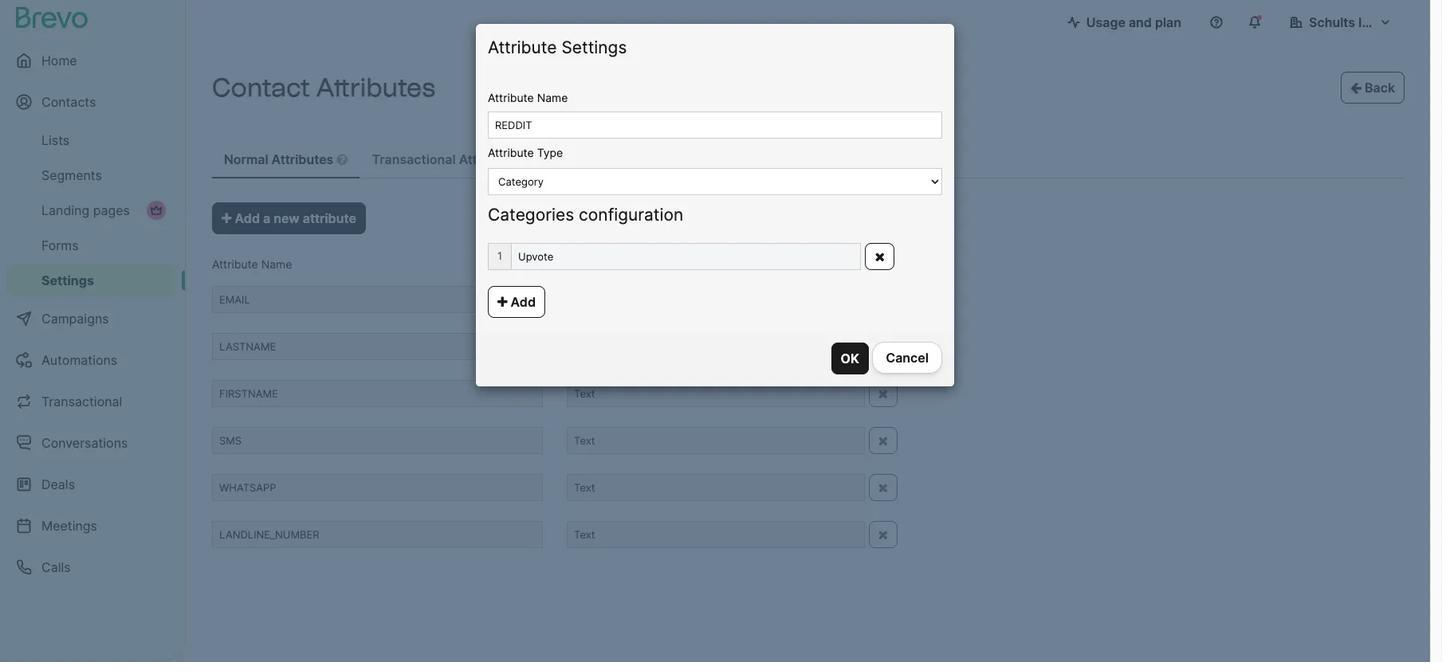 Task type: describe. For each thing, give the bounding box(es) containing it.
categories configuration
[[488, 205, 684, 225]]

normal attributes
[[224, 152, 337, 167]]

0 horizontal spatial type
[[537, 146, 563, 160]]

attributes for contact attributes
[[316, 73, 436, 103]]

landing
[[41, 203, 90, 219]]

calls link
[[6, 549, 175, 587]]

contact
[[212, 73, 310, 103]]

and
[[1129, 14, 1152, 30]]

question circle image
[[337, 153, 348, 166]]

1 vertical spatial attribute name
[[212, 258, 292, 271]]

schults inc
[[1310, 14, 1378, 30]]

conversations
[[41, 435, 128, 451]]

deals
[[41, 477, 75, 493]]

campaigns
[[41, 311, 109, 327]]

question circle image
[[524, 153, 535, 166]]

1 vertical spatial type
[[616, 258, 642, 271]]

settings link
[[6, 265, 175, 297]]

transactional attributes link
[[360, 142, 547, 179]]

configuration
[[579, 205, 684, 225]]

attribute settings
[[488, 37, 627, 57]]

transactional for transactional
[[41, 394, 122, 410]]

add a new attribute
[[232, 211, 356, 227]]

attributes for normal attributes
[[272, 152, 334, 167]]

usage and plan
[[1087, 14, 1182, 30]]

a
[[263, 211, 271, 227]]

calls
[[41, 560, 71, 576]]

transactional attributes
[[372, 152, 524, 167]]

inc
[[1359, 14, 1378, 30]]

values
[[629, 152, 671, 167]]

back
[[1362, 80, 1396, 96]]

usage and plan button
[[1055, 6, 1195, 38]]

attribute
[[303, 211, 356, 227]]

lists link
[[6, 124, 175, 156]]

deals link
[[6, 466, 175, 504]]

conversations link
[[6, 424, 175, 463]]



Task type: locate. For each thing, give the bounding box(es) containing it.
landing pages link
[[6, 195, 175, 227]]

forms
[[41, 238, 79, 254]]

0 vertical spatial settings
[[562, 37, 627, 57]]

type
[[537, 146, 563, 160], [616, 258, 642, 271]]

1 horizontal spatial attribute name
[[488, 91, 568, 104]]

plus image left a
[[222, 212, 232, 225]]

1 horizontal spatial settings
[[562, 37, 627, 57]]

None text field
[[488, 112, 943, 139], [212, 287, 543, 314], [212, 381, 543, 408], [212, 428, 543, 455], [212, 522, 543, 549], [488, 112, 943, 139], [212, 287, 543, 314], [212, 381, 543, 408], [212, 428, 543, 455], [212, 522, 543, 549]]

0 vertical spatial name
[[537, 91, 568, 104]]

plus image down the 1
[[498, 296, 508, 308]]

0 horizontal spatial name
[[261, 258, 292, 271]]

normal
[[224, 152, 269, 167]]

contacts
[[41, 94, 96, 110]]

ok
[[841, 351, 860, 367]]

1
[[498, 250, 503, 263]]

attributes left question circle image
[[272, 152, 334, 167]]

schults inc button
[[1278, 6, 1405, 38]]

segments
[[41, 167, 102, 183]]

0 vertical spatial transactional
[[372, 152, 456, 167]]

calculated
[[560, 152, 626, 167]]

arrow left image
[[1351, 81, 1362, 94]]

settings
[[562, 37, 627, 57], [41, 273, 94, 289]]

attributes for transactional attributes
[[459, 152, 521, 167]]

type down configuration
[[616, 258, 642, 271]]

1 times image from the top
[[879, 388, 889, 401]]

segments link
[[6, 160, 175, 191]]

landing pages
[[41, 203, 130, 219]]

plus image inside add 'link'
[[498, 296, 508, 308]]

plus image for add
[[498, 296, 508, 308]]

transactional
[[372, 152, 456, 167], [41, 394, 122, 410]]

schults
[[1310, 14, 1356, 30]]

ok button
[[832, 343, 869, 375]]

transactional down automations
[[41, 394, 122, 410]]

attribute name
[[488, 91, 568, 104], [212, 258, 292, 271]]

1 horizontal spatial transactional
[[372, 152, 456, 167]]

automations
[[41, 353, 117, 368]]

name down the attribute settings at left top
[[537, 91, 568, 104]]

attribute
[[488, 37, 557, 57], [488, 91, 534, 104], [488, 146, 534, 160], [212, 258, 258, 271], [567, 258, 613, 271]]

2 times image from the top
[[879, 482, 889, 495]]

lists
[[41, 132, 70, 148]]

times image
[[879, 388, 889, 401], [879, 482, 889, 495]]

transactional link
[[6, 383, 175, 421]]

add
[[235, 211, 260, 227], [508, 294, 536, 310]]

0 vertical spatial add
[[235, 211, 260, 227]]

1 vertical spatial name
[[261, 258, 292, 271]]

meetings
[[41, 518, 97, 534]]

transactional for transactional attributes
[[372, 152, 456, 167]]

attributes inside 'link'
[[272, 152, 334, 167]]

0 horizontal spatial transactional
[[41, 394, 122, 410]]

type right question circle icon
[[537, 146, 563, 160]]

add a new attribute link
[[212, 203, 366, 234]]

normal attributes link
[[212, 142, 360, 179]]

plus image inside the add a new attribute link
[[222, 212, 232, 225]]

1 horizontal spatial name
[[537, 91, 568, 104]]

0 vertical spatial times image
[[879, 388, 889, 401]]

1 horizontal spatial plus image
[[498, 296, 508, 308]]

meetings link
[[6, 507, 175, 546]]

calculated values
[[560, 152, 674, 167]]

1 vertical spatial plus image
[[498, 296, 508, 308]]

1 vertical spatial transactional
[[41, 394, 122, 410]]

1 horizontal spatial add
[[508, 294, 536, 310]]

plus image
[[222, 212, 232, 225], [498, 296, 508, 308]]

attribute name down the attribute settings at left top
[[488, 91, 568, 104]]

transactional right question circle image
[[372, 152, 456, 167]]

contacts link
[[6, 83, 175, 121]]

home
[[41, 53, 77, 69]]

contact attributes
[[212, 73, 436, 103]]

plan
[[1156, 14, 1182, 30]]

home link
[[6, 41, 175, 80]]

0 vertical spatial plus image
[[222, 212, 232, 225]]

categories
[[488, 205, 574, 225]]

plus image for add a new attribute
[[222, 212, 232, 225]]

attribute type down categories configuration
[[567, 258, 642, 271]]

0 horizontal spatial plus image
[[222, 212, 232, 225]]

add inside add 'link'
[[508, 294, 536, 310]]

cancel button
[[873, 342, 943, 374]]

times image
[[875, 250, 885, 263], [879, 341, 889, 354], [879, 435, 889, 448], [879, 529, 889, 542]]

0 vertical spatial attribute name
[[488, 91, 568, 104]]

attribute type
[[488, 146, 563, 160], [567, 258, 642, 271]]

attribute type up "categories"
[[488, 146, 563, 160]]

1 horizontal spatial attribute type
[[567, 258, 642, 271]]

1 horizontal spatial type
[[616, 258, 642, 271]]

0 horizontal spatial attribute name
[[212, 258, 292, 271]]

campaigns link
[[6, 300, 175, 338]]

attribute name down a
[[212, 258, 292, 271]]

0 vertical spatial type
[[537, 146, 563, 160]]

pages
[[93, 203, 130, 219]]

calculated values link
[[548, 142, 697, 179]]

new
[[274, 211, 300, 227]]

automations link
[[6, 341, 175, 380]]

0 vertical spatial attribute type
[[488, 146, 563, 160]]

None text field
[[511, 243, 862, 270], [212, 334, 543, 361], [212, 475, 543, 502], [511, 243, 862, 270], [212, 334, 543, 361], [212, 475, 543, 502]]

1 vertical spatial times image
[[879, 482, 889, 495]]

name
[[537, 91, 568, 104], [261, 258, 292, 271]]

add link
[[488, 286, 546, 318]]

1 vertical spatial settings
[[41, 273, 94, 289]]

add for add
[[508, 294, 536, 310]]

attributes up question circle image
[[316, 73, 436, 103]]

attributes left question circle icon
[[459, 152, 521, 167]]

forms link
[[6, 230, 175, 262]]

0 horizontal spatial attribute type
[[488, 146, 563, 160]]

attributes
[[316, 73, 436, 103], [272, 152, 334, 167], [459, 152, 521, 167]]

left___rvooi image
[[150, 204, 163, 217]]

1 vertical spatial attribute type
[[567, 258, 642, 271]]

name down a
[[261, 258, 292, 271]]

0 horizontal spatial add
[[235, 211, 260, 227]]

cancel
[[886, 350, 929, 366]]

1 vertical spatial add
[[508, 294, 536, 310]]

add for add a new attribute
[[235, 211, 260, 227]]

back link
[[1342, 72, 1405, 104]]

0 horizontal spatial settings
[[41, 273, 94, 289]]

usage
[[1087, 14, 1126, 30]]



Task type: vqa. For each thing, say whether or not it's contained in the screenshot.
campaigns link
yes



